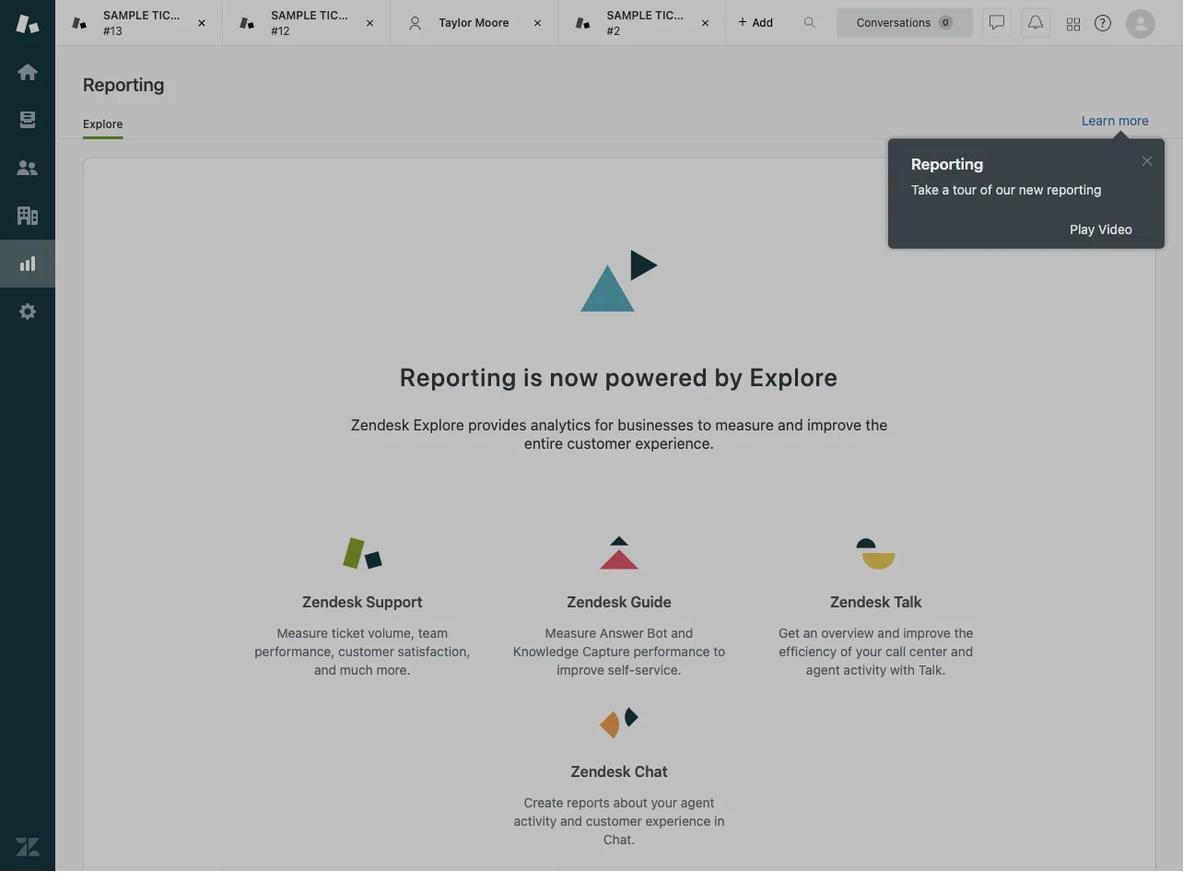 Task type: locate. For each thing, give the bounding box(es) containing it.
zendesk for zendesk guide
[[567, 593, 627, 610]]

1 horizontal spatial to
[[714, 643, 726, 659]]

get started image
[[16, 60, 40, 84]]

0 horizontal spatial explore
[[83, 117, 123, 130]]

the
[[866, 416, 888, 434], [955, 625, 974, 640]]

1 horizontal spatial explore
[[414, 416, 465, 434]]

video
[[1099, 221, 1133, 236]]

1 vertical spatial agent
[[681, 795, 715, 810]]

0 horizontal spatial your
[[651, 795, 678, 810]]

to
[[698, 416, 712, 434], [714, 643, 726, 659]]

and down reports
[[561, 813, 583, 828]]

measure
[[277, 625, 328, 640], [545, 625, 597, 640]]

your up experience
[[651, 795, 678, 810]]

an
[[804, 625, 818, 640]]

0 horizontal spatial of
[[841, 643, 853, 659]]

2 horizontal spatial explore
[[750, 362, 839, 391]]

measure up performance,
[[277, 625, 328, 640]]

explore right views icon
[[83, 117, 123, 130]]

of inside get an overview and improve the efficiency of your call center and agent activity with talk.
[[841, 643, 853, 659]]

of inside the 'reporting take a tour of our new reporting'
[[981, 181, 993, 196]]

agent
[[807, 662, 841, 677], [681, 795, 715, 810]]

1 horizontal spatial the
[[955, 625, 974, 640]]

1 vertical spatial customer
[[338, 643, 395, 659]]

2 vertical spatial improve
[[557, 662, 605, 677]]

0 vertical spatial customer
[[567, 435, 632, 452]]

guide
[[631, 593, 672, 610]]

analytics
[[531, 416, 591, 434]]

capture
[[583, 643, 630, 659]]

zendesk inside zendesk explore provides analytics for businesses to measure and improve the entire customer experience.
[[351, 416, 410, 434]]

improve down capture
[[557, 662, 605, 677]]

businesses
[[618, 416, 694, 434]]

talk.
[[919, 662, 946, 677]]

0 vertical spatial your
[[856, 643, 883, 659]]

play
[[1071, 221, 1096, 236]]

activity
[[844, 662, 887, 677], [514, 813, 557, 828]]

get an overview and improve the efficiency of your call center and agent activity with talk.
[[779, 625, 974, 677]]

your
[[856, 643, 883, 659], [651, 795, 678, 810]]

agent up experience
[[681, 795, 715, 810]]

customer inside zendesk explore provides analytics for businesses to measure and improve the entire customer experience.
[[567, 435, 632, 452]]

of
[[981, 181, 993, 196], [841, 643, 853, 659]]

1 horizontal spatial your
[[856, 643, 883, 659]]

learn more
[[1082, 113, 1150, 128]]

measure up knowledge
[[545, 625, 597, 640]]

measure ticket volume, team performance, customer satisfaction, and much more.
[[255, 625, 471, 677]]

get help image
[[1095, 15, 1112, 31]]

customer
[[567, 435, 632, 452], [338, 643, 395, 659], [586, 813, 642, 828]]

measure inside measure ticket volume, team performance, customer satisfaction, and much more.
[[277, 625, 328, 640]]

zendesk for zendesk talk
[[831, 593, 891, 610]]

1 horizontal spatial of
[[981, 181, 993, 196]]

1 vertical spatial your
[[651, 795, 678, 810]]

0 vertical spatial to
[[698, 416, 712, 434]]

reporting take a tour of our new reporting
[[912, 154, 1102, 196]]

1 vertical spatial explore
[[750, 362, 839, 391]]

support
[[366, 593, 423, 610]]

explore left provides on the left
[[414, 416, 465, 434]]

improve up center
[[904, 625, 951, 640]]

0 vertical spatial the
[[866, 416, 888, 434]]

1 horizontal spatial reporting
[[400, 362, 517, 391]]

reporting
[[83, 73, 164, 95], [912, 154, 984, 172], [400, 362, 517, 391]]

and up performance
[[672, 625, 694, 640]]

0 horizontal spatial the
[[866, 416, 888, 434]]

customer up much
[[338, 643, 395, 659]]

reporting image
[[16, 252, 40, 276]]

✕
[[1143, 152, 1153, 168]]

activity inside create reports about your agent activity and customer experience in chat.
[[514, 813, 557, 828]]

satisfaction,
[[398, 643, 471, 659]]

reporting up provides on the left
[[400, 362, 517, 391]]

0 horizontal spatial reporting
[[83, 73, 164, 95]]

of down 'overview'
[[841, 643, 853, 659]]

1 horizontal spatial measure
[[545, 625, 597, 640]]

0 vertical spatial of
[[981, 181, 993, 196]]

close image for #13
[[193, 14, 211, 32]]

to right performance
[[714, 643, 726, 659]]

1 horizontal spatial activity
[[844, 662, 887, 677]]

reporting up explore link at the top left of page
[[83, 73, 164, 95]]

reporting
[[1048, 181, 1102, 196]]

close image inside #2 tab
[[697, 14, 715, 32]]

provides
[[469, 416, 527, 434]]

and
[[778, 416, 804, 434], [672, 625, 694, 640], [878, 625, 900, 640], [952, 643, 974, 659], [314, 662, 337, 677], [561, 813, 583, 828]]

agent inside get an overview and improve the efficiency of your call center and agent activity with talk.
[[807, 662, 841, 677]]

zendesk image
[[16, 835, 40, 859]]

#12
[[271, 24, 290, 37]]

2 vertical spatial reporting
[[400, 362, 517, 391]]

close image
[[193, 14, 211, 32], [529, 14, 547, 32], [697, 14, 715, 32]]

0 horizontal spatial improve
[[557, 662, 605, 677]]

zendesk talk
[[831, 593, 923, 610]]

2 vertical spatial explore
[[414, 416, 465, 434]]

is
[[524, 362, 544, 391]]

zendesk
[[351, 416, 410, 434], [302, 593, 363, 610], [567, 593, 627, 610], [831, 593, 891, 610], [571, 762, 631, 780]]

improve inside "measure answer bot and knowledge capture performance to improve self-service."
[[557, 662, 605, 677]]

0 horizontal spatial activity
[[514, 813, 557, 828]]

improve
[[808, 416, 862, 434], [904, 625, 951, 640], [557, 662, 605, 677]]

✕ link
[[1143, 151, 1153, 169]]

measure for zendesk guide
[[545, 625, 597, 640]]

1 horizontal spatial agent
[[807, 662, 841, 677]]

activity down call
[[844, 662, 887, 677]]

2 horizontal spatial close image
[[697, 14, 715, 32]]

improve inside get an overview and improve the efficiency of your call center and agent activity with talk.
[[904, 625, 951, 640]]

and left much
[[314, 662, 337, 677]]

1 horizontal spatial close image
[[529, 14, 547, 32]]

agent down efficiency
[[807, 662, 841, 677]]

customer up the chat. at bottom
[[586, 813, 642, 828]]

0 vertical spatial improve
[[808, 416, 862, 434]]

zendesk guide
[[567, 593, 672, 610]]

0 vertical spatial agent
[[807, 662, 841, 677]]

zendesk explore provides analytics for businesses to measure and improve the entire customer experience.
[[351, 416, 888, 452]]

for
[[595, 416, 614, 434]]

create
[[524, 795, 564, 810]]

and up call
[[878, 625, 900, 640]]

0 vertical spatial reporting
[[83, 73, 164, 95]]

1 vertical spatial activity
[[514, 813, 557, 828]]

0 horizontal spatial measure
[[277, 625, 328, 640]]

taylor moore
[[439, 16, 510, 29]]

admin image
[[16, 300, 40, 324]]

entire
[[525, 435, 564, 452]]

improve right the measure
[[808, 416, 862, 434]]

1 vertical spatial to
[[714, 643, 726, 659]]

take
[[912, 181, 939, 196]]

and right the measure
[[778, 416, 804, 434]]

close image inside "#13" tab
[[193, 14, 211, 32]]

zendesk for zendesk support
[[302, 593, 363, 610]]

1 measure from the left
[[277, 625, 328, 640]]

1 vertical spatial of
[[841, 643, 853, 659]]

now
[[550, 362, 599, 391]]

measure inside "measure answer bot and knowledge capture performance to improve self-service."
[[545, 625, 597, 640]]

volume,
[[368, 625, 415, 640]]

2 measure from the left
[[545, 625, 597, 640]]

reports
[[567, 795, 610, 810]]

1 vertical spatial reporting
[[912, 154, 984, 172]]

taylor
[[439, 16, 472, 29]]

bot
[[648, 625, 668, 640]]

experience.
[[636, 435, 715, 452]]

1 vertical spatial improve
[[904, 625, 951, 640]]

reporting inside the 'reporting take a tour of our new reporting'
[[912, 154, 984, 172]]

customer down the "for"
[[567, 435, 632, 452]]

1 horizontal spatial improve
[[808, 416, 862, 434]]

2 close image from the left
[[529, 14, 547, 32]]

of left our at the right
[[981, 181, 993, 196]]

by
[[715, 362, 744, 391]]

improve inside zendesk explore provides analytics for businesses to measure and improve the entire customer experience.
[[808, 416, 862, 434]]

conversations button
[[837, 8, 974, 37]]

get
[[779, 625, 800, 640]]

main element
[[0, 0, 55, 871]]

explore
[[83, 117, 123, 130], [750, 362, 839, 391], [414, 416, 465, 434]]

2 horizontal spatial improve
[[904, 625, 951, 640]]

new
[[1020, 181, 1044, 196]]

2 horizontal spatial reporting
[[912, 154, 984, 172]]

activity down create
[[514, 813, 557, 828]]

team
[[418, 625, 448, 640]]

explore link
[[83, 117, 123, 139]]

measure
[[716, 416, 774, 434]]

about
[[614, 795, 648, 810]]

0 horizontal spatial to
[[698, 416, 712, 434]]

close image inside the taylor moore tab
[[529, 14, 547, 32]]

to inside zendesk explore provides analytics for businesses to measure and improve the entire customer experience.
[[698, 416, 712, 434]]

0 vertical spatial activity
[[844, 662, 887, 677]]

measure for zendesk support
[[277, 625, 328, 640]]

3 close image from the left
[[697, 14, 715, 32]]

zendesk chat
[[571, 762, 668, 780]]

explore right the by
[[750, 362, 839, 391]]

reporting for reporting take a tour of our new reporting
[[912, 154, 984, 172]]

reporting up a
[[912, 154, 984, 172]]

reporting for reporting
[[83, 73, 164, 95]]

zendesk for zendesk chat
[[571, 762, 631, 780]]

experience
[[646, 813, 711, 828]]

knowledge
[[513, 643, 579, 659]]

2 vertical spatial customer
[[586, 813, 642, 828]]

your left call
[[856, 643, 883, 659]]

to up experience. at the right
[[698, 416, 712, 434]]

tour
[[953, 181, 977, 196]]

0 horizontal spatial agent
[[681, 795, 715, 810]]

0 horizontal spatial close image
[[193, 14, 211, 32]]

1 vertical spatial the
[[955, 625, 974, 640]]

our
[[996, 181, 1016, 196]]

1 close image from the left
[[193, 14, 211, 32]]



Task type: vqa. For each thing, say whether or not it's contained in the screenshot.


Task type: describe. For each thing, give the bounding box(es) containing it.
your inside get an overview and improve the efficiency of your call center and agent activity with talk.
[[856, 643, 883, 659]]

taylor moore tab
[[391, 0, 559, 46]]

#2 tab
[[559, 0, 727, 46]]

and right center
[[952, 643, 974, 659]]

more.
[[377, 662, 411, 677]]

ticket
[[332, 625, 365, 640]]

0 vertical spatial explore
[[83, 117, 123, 130]]

conversations
[[857, 16, 932, 29]]

#13 tab
[[55, 0, 223, 46]]

and inside zendesk explore provides analytics for businesses to measure and improve the entire customer experience.
[[778, 416, 804, 434]]

performance
[[634, 643, 710, 659]]

center
[[910, 643, 948, 659]]

customer inside measure ticket volume, team performance, customer satisfaction, and much more.
[[338, 643, 395, 659]]

#2
[[607, 24, 621, 37]]

reporting for reporting is now powered by explore
[[400, 362, 517, 391]]

a
[[943, 181, 950, 196]]

zendesk products image
[[1068, 18, 1081, 31]]

overview
[[822, 625, 875, 640]]

the inside zendesk explore provides analytics for businesses to measure and improve the entire customer experience.
[[866, 416, 888, 434]]

your inside create reports about your agent activity and customer experience in chat.
[[651, 795, 678, 810]]

answer
[[600, 625, 644, 640]]

call
[[886, 643, 907, 659]]

measure answer bot and knowledge capture performance to improve self-service.
[[513, 625, 726, 677]]

reporting is now powered by explore
[[400, 362, 839, 391]]

organizations image
[[16, 204, 40, 228]]

zendesk support
[[302, 593, 423, 610]]

and inside measure ticket volume, team performance, customer satisfaction, and much more.
[[314, 662, 337, 677]]

#12 tab
[[223, 0, 391, 46]]

powered
[[606, 362, 709, 391]]

customers image
[[16, 156, 40, 180]]

explore inside zendesk explore provides analytics for businesses to measure and improve the entire customer experience.
[[414, 416, 465, 434]]

chat
[[635, 762, 668, 780]]

chat.
[[604, 832, 636, 847]]

play video button
[[1052, 219, 1152, 239]]

customer inside create reports about your agent activity and customer experience in chat.
[[586, 813, 642, 828]]

much
[[340, 662, 373, 677]]

zendesk for zendesk explore provides analytics for businesses to measure and improve the entire customer experience.
[[351, 416, 410, 434]]

agent inside create reports about your agent activity and customer experience in chat.
[[681, 795, 715, 810]]

#13
[[103, 24, 122, 37]]

close image
[[361, 14, 379, 32]]

zendesk support image
[[16, 12, 40, 36]]

self-
[[608, 662, 635, 677]]

tabs tab list
[[55, 0, 785, 46]]

activity inside get an overview and improve the efficiency of your call center and agent activity with talk.
[[844, 662, 887, 677]]

close image for #2
[[697, 14, 715, 32]]

create reports about your agent activity and customer experience in chat.
[[514, 795, 725, 847]]

learn
[[1082, 113, 1116, 128]]

and inside create reports about your agent activity and customer experience in chat.
[[561, 813, 583, 828]]

play video
[[1071, 221, 1133, 236]]

learn more link
[[1082, 113, 1150, 129]]

with
[[891, 662, 916, 677]]

more
[[1119, 113, 1150, 128]]

the inside get an overview and improve the efficiency of your call center and agent activity with talk.
[[955, 625, 974, 640]]

efficiency
[[779, 643, 837, 659]]

and inside "measure answer bot and knowledge capture performance to improve self-service."
[[672, 625, 694, 640]]

moore
[[475, 16, 510, 29]]

service.
[[635, 662, 682, 677]]

to inside "measure answer bot and knowledge capture performance to improve self-service."
[[714, 643, 726, 659]]

talk
[[894, 593, 923, 610]]

views image
[[16, 108, 40, 132]]

in
[[715, 813, 725, 828]]

performance,
[[255, 643, 335, 659]]



